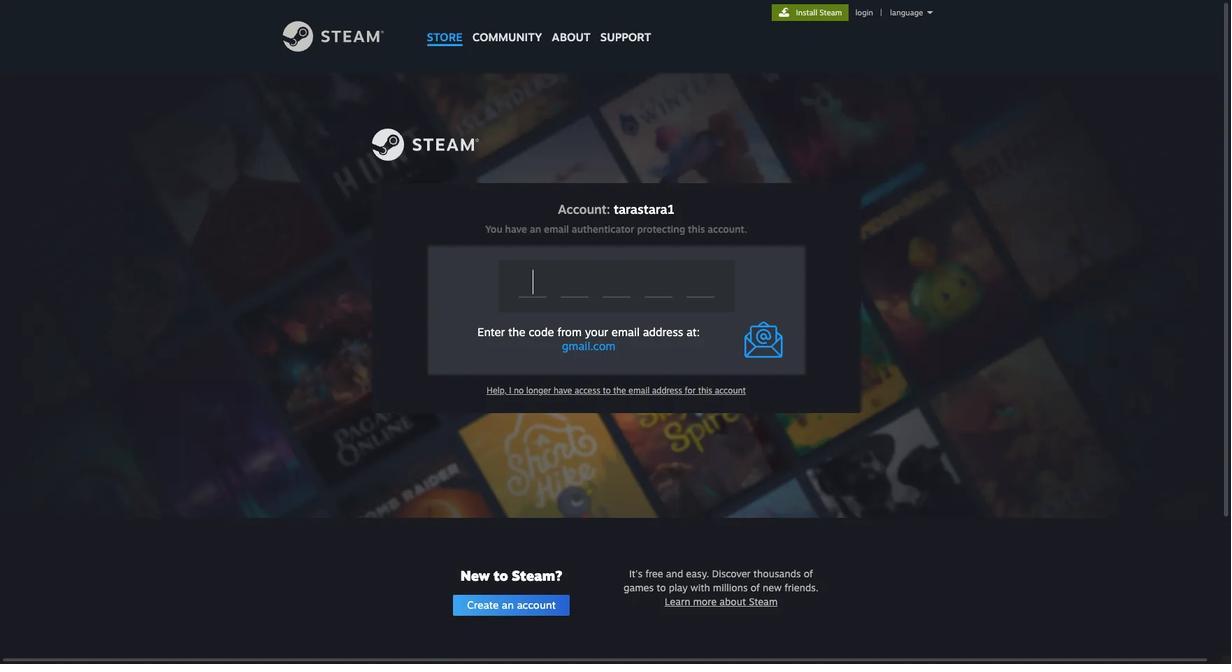 Task type: vqa. For each thing, say whether or not it's contained in the screenshot.
free
yes



Task type: describe. For each thing, give the bounding box(es) containing it.
1 vertical spatial have
[[554, 385, 572, 396]]

login | language
[[856, 8, 924, 17]]

install
[[796, 8, 818, 17]]

account.
[[708, 223, 748, 235]]

your
[[585, 325, 609, 339]]

no
[[514, 385, 524, 396]]

address inside enter the code from your email address at: gmail.com
[[643, 325, 684, 339]]

0 horizontal spatial account
[[517, 599, 556, 612]]

games
[[624, 582, 654, 594]]

1 vertical spatial the
[[614, 385, 626, 396]]

free
[[646, 568, 664, 580]]

login link
[[853, 8, 876, 17]]

access
[[575, 385, 601, 396]]

1 vertical spatial of
[[751, 582, 760, 594]]

store link
[[422, 0, 468, 51]]

have inside account: tarastara1 you have an email authenticator protecting this account.
[[505, 223, 527, 235]]

millions
[[713, 582, 748, 594]]

|
[[881, 8, 883, 17]]

i
[[509, 385, 512, 396]]

account:
[[558, 201, 611, 217]]

login
[[856, 8, 874, 17]]

the inside enter the code from your email address at: gmail.com
[[509, 325, 526, 339]]

create an account link
[[439, 593, 584, 618]]

discover
[[712, 568, 751, 580]]

0 vertical spatial of
[[804, 568, 813, 580]]

at:
[[687, 325, 700, 339]]

account: tarastara1 you have an email authenticator protecting this account.
[[485, 201, 748, 235]]

1 horizontal spatial to
[[603, 385, 611, 396]]

0 horizontal spatial to
[[494, 567, 508, 585]]

learn
[[665, 596, 691, 608]]

create an account
[[467, 599, 556, 612]]

it's free and easy. discover thousands of games to play with millions of new friends. learn more about steam
[[624, 568, 819, 608]]

new
[[461, 567, 490, 585]]

play
[[669, 582, 688, 594]]

new to steam?
[[461, 567, 563, 585]]

language
[[891, 8, 924, 17]]

about link
[[547, 0, 596, 48]]

address inside help, i no longer have access to the email address for this account link
[[652, 385, 683, 396]]

about
[[552, 30, 591, 44]]

gmail.com
[[562, 339, 616, 353]]

email for the
[[612, 325, 640, 339]]

help, i no longer have access to the email address for this account
[[487, 385, 746, 396]]

community link
[[468, 0, 547, 51]]

email for tarastara1
[[544, 223, 569, 235]]

about
[[720, 596, 746, 608]]

0 vertical spatial account
[[715, 385, 746, 396]]



Task type: locate. For each thing, give the bounding box(es) containing it.
authenticator
[[572, 223, 635, 235]]

tarastara1
[[614, 201, 675, 217]]

have right longer
[[554, 385, 572, 396]]

1 horizontal spatial of
[[804, 568, 813, 580]]

steam down new
[[749, 596, 778, 608]]

store
[[427, 30, 463, 44]]

to inside the it's free and easy. discover thousands of games to play with millions of new friends. learn more about steam
[[657, 582, 666, 594]]

support link
[[596, 0, 656, 48]]

to right new
[[494, 567, 508, 585]]

for
[[685, 385, 696, 396]]

None text field
[[561, 268, 589, 298]]

longer
[[526, 385, 551, 396]]

an
[[530, 223, 541, 235], [502, 599, 514, 612]]

0 horizontal spatial the
[[509, 325, 526, 339]]

to right access on the left of the page
[[603, 385, 611, 396]]

1 vertical spatial email
[[612, 325, 640, 339]]

email right your
[[612, 325, 640, 339]]

from
[[558, 325, 582, 339]]

create
[[467, 599, 499, 612]]

the right access on the left of the page
[[614, 385, 626, 396]]

friends.
[[785, 582, 819, 594]]

this
[[688, 223, 705, 235], [698, 385, 713, 396]]

install steam
[[796, 8, 842, 17]]

0 horizontal spatial of
[[751, 582, 760, 594]]

address left for
[[652, 385, 683, 396]]

1 vertical spatial steam
[[749, 596, 778, 608]]

account down steam?
[[517, 599, 556, 612]]

0 vertical spatial this
[[688, 223, 705, 235]]

the
[[509, 325, 526, 339], [614, 385, 626, 396]]

1 vertical spatial address
[[652, 385, 683, 396]]

email
[[544, 223, 569, 235], [612, 325, 640, 339], [629, 385, 650, 396]]

to down free
[[657, 582, 666, 594]]

and
[[666, 568, 683, 580]]

community
[[473, 30, 542, 44]]

easy.
[[686, 568, 709, 580]]

steam?
[[512, 567, 563, 585]]

email down account:
[[544, 223, 569, 235]]

this inside account: tarastara1 you have an email authenticator protecting this account.
[[688, 223, 705, 235]]

steam inside install steam link
[[820, 8, 842, 17]]

email inside enter the code from your email address at: gmail.com
[[612, 325, 640, 339]]

address left at:
[[643, 325, 684, 339]]

0 horizontal spatial an
[[502, 599, 514, 612]]

0 vertical spatial steam
[[820, 8, 842, 17]]

with
[[691, 582, 710, 594]]

0 vertical spatial an
[[530, 223, 541, 235]]

of up 'friends.' on the bottom right of the page
[[804, 568, 813, 580]]

1 vertical spatial this
[[698, 385, 713, 396]]

steam
[[820, 8, 842, 17], [749, 596, 778, 608]]

1 horizontal spatial steam
[[820, 8, 842, 17]]

protecting
[[637, 223, 685, 235]]

enter the code from your email address at: gmail.com
[[478, 325, 700, 353]]

1 horizontal spatial an
[[530, 223, 541, 235]]

1 vertical spatial account
[[517, 599, 556, 612]]

code
[[529, 325, 554, 339]]

enter
[[478, 325, 505, 339]]

have right you
[[505, 223, 527, 235]]

2 vertical spatial email
[[629, 385, 650, 396]]

0 horizontal spatial steam
[[749, 596, 778, 608]]

have
[[505, 223, 527, 235], [554, 385, 572, 396]]

an right you
[[530, 223, 541, 235]]

this left account.
[[688, 223, 705, 235]]

thousands
[[754, 568, 801, 580]]

help,
[[487, 385, 507, 396]]

1 vertical spatial an
[[502, 599, 514, 612]]

to
[[603, 385, 611, 396], [494, 567, 508, 585], [657, 582, 666, 594]]

learn more about steam link
[[665, 596, 778, 608]]

None text field
[[519, 268, 547, 298], [602, 268, 630, 298], [644, 268, 672, 298], [686, 268, 714, 298], [519, 268, 547, 298], [602, 268, 630, 298], [644, 268, 672, 298], [686, 268, 714, 298]]

2 horizontal spatial to
[[657, 582, 666, 594]]

0 vertical spatial the
[[509, 325, 526, 339]]

an right create
[[502, 599, 514, 612]]

more
[[693, 596, 717, 608]]

an inside account: tarastara1 you have an email authenticator protecting this account.
[[530, 223, 541, 235]]

email left for
[[629, 385, 650, 396]]

support
[[601, 30, 651, 44]]

account
[[715, 385, 746, 396], [517, 599, 556, 612]]

of left new
[[751, 582, 760, 594]]

1 horizontal spatial have
[[554, 385, 572, 396]]

0 vertical spatial email
[[544, 223, 569, 235]]

1 horizontal spatial account
[[715, 385, 746, 396]]

1 horizontal spatial the
[[614, 385, 626, 396]]

0 vertical spatial have
[[505, 223, 527, 235]]

you
[[485, 223, 503, 235]]

email inside account: tarastara1 you have an email authenticator protecting this account.
[[544, 223, 569, 235]]

0 horizontal spatial have
[[505, 223, 527, 235]]

help, i no longer have access to the email address for this account link
[[487, 385, 746, 396]]

new
[[763, 582, 782, 594]]

0 vertical spatial address
[[643, 325, 684, 339]]

the left code
[[509, 325, 526, 339]]

install steam link
[[772, 4, 849, 21]]

of
[[804, 568, 813, 580], [751, 582, 760, 594]]

account right for
[[715, 385, 746, 396]]

steam inside the it's free and easy. discover thousands of games to play with millions of new friends. learn more about steam
[[749, 596, 778, 608]]

this right for
[[698, 385, 713, 396]]

steam right "install"
[[820, 8, 842, 17]]

it's
[[629, 568, 643, 580]]

address
[[643, 325, 684, 339], [652, 385, 683, 396]]



